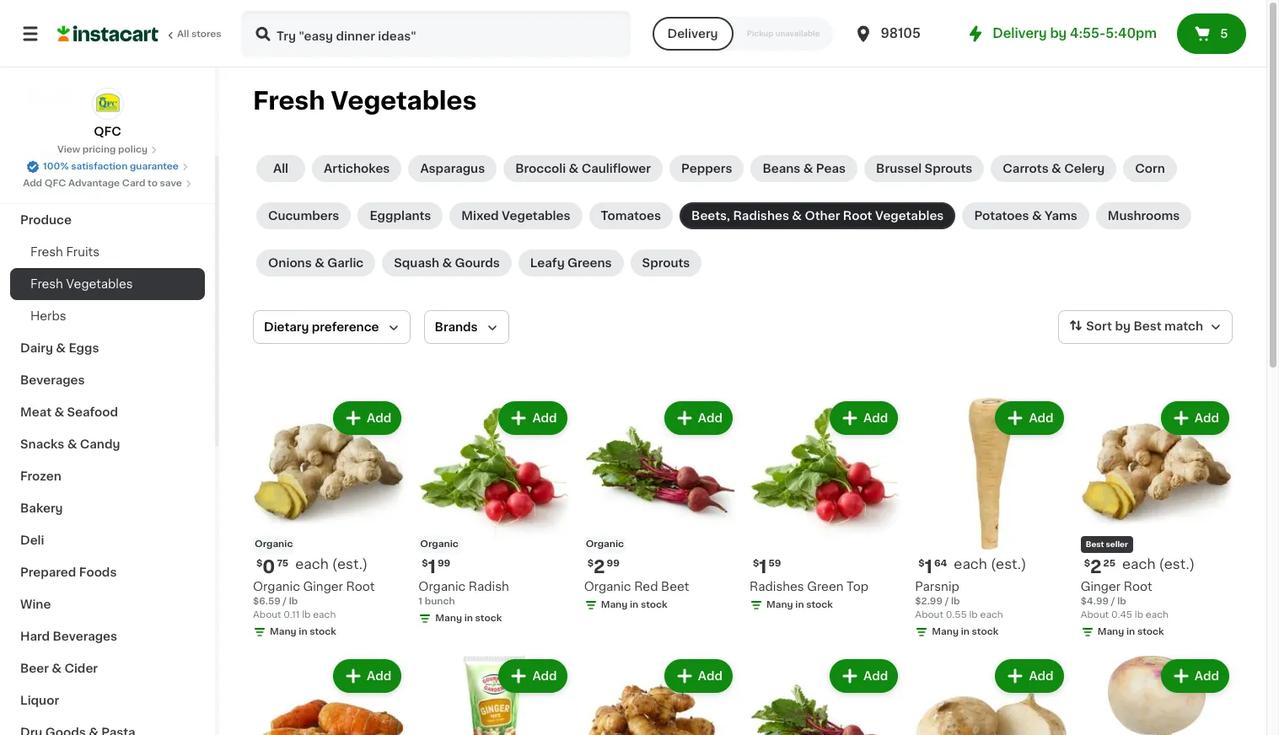 Task type: locate. For each thing, give the bounding box(es) containing it.
(est.) inside $2.25 each (estimated) 'element'
[[1159, 558, 1195, 571]]

policy
[[118, 145, 148, 154]]

in down organic radish 1 bunch
[[464, 614, 473, 623]]

by left 4:55-
[[1050, 27, 1067, 40]]

beer & cider
[[20, 663, 98, 675]]

organic up 75
[[255, 540, 293, 549]]

artichokes
[[324, 163, 390, 175]]

0.11
[[284, 611, 300, 620]]

$ for $ 1 64
[[918, 559, 925, 569]]

each (est.)
[[954, 558, 1026, 571], [1122, 558, 1195, 571]]

wine link
[[10, 589, 205, 621]]

2 horizontal spatial /
[[1111, 597, 1115, 607]]

None search field
[[241, 10, 630, 57]]

1 for $ 1 99
[[428, 558, 436, 576]]

0 horizontal spatial each (est.)
[[954, 558, 1026, 571]]

1 horizontal spatial qfc
[[94, 126, 121, 137]]

& inside broccoli & cauliflower link
[[569, 163, 579, 175]]

0 horizontal spatial about
[[253, 611, 281, 620]]

& inside the squash & gourds link
[[442, 257, 452, 269]]

0 horizontal spatial all
[[177, 30, 189, 39]]

meat & seafood
[[20, 406, 118, 418]]

& inside carrots & celery link
[[1051, 163, 1061, 175]]

root right other
[[843, 210, 872, 222]]

&
[[569, 163, 579, 175], [803, 163, 813, 175], [1051, 163, 1061, 175], [792, 210, 802, 222], [1032, 210, 1042, 222], [315, 257, 324, 269], [442, 257, 452, 269], [56, 342, 66, 354], [54, 406, 64, 418], [67, 438, 77, 450], [52, 663, 62, 675]]

sort by
[[1086, 321, 1131, 332]]

& left garlic
[[315, 257, 324, 269]]

2 ginger from the left
[[1081, 581, 1121, 593]]

2 each (est.) from the left
[[1122, 558, 1195, 571]]

many down bunch
[[435, 614, 462, 623]]

$2.25 each (estimated) element
[[1081, 557, 1233, 579]]

gourds
[[455, 257, 500, 269]]

1 for $ 1 59
[[759, 558, 767, 576]]

organic radish 1 bunch
[[418, 581, 509, 606]]

fresh fruits
[[30, 246, 99, 258]]

$ for $ 0 75 each (est.)
[[256, 559, 263, 569]]

best left match
[[1133, 321, 1161, 332]]

0.55
[[946, 611, 967, 620]]

match
[[1164, 321, 1203, 332]]

produce link
[[10, 204, 205, 236]]

3 / from the left
[[1111, 597, 1115, 607]]

beverages up "cider"
[[53, 631, 117, 642]]

0 horizontal spatial delivery
[[667, 28, 718, 40]]

dietary preference button
[[253, 310, 410, 344]]

all for all
[[273, 163, 288, 175]]

(est.) inside $1.64 each (estimated) element
[[991, 558, 1026, 571]]

1 about from the left
[[253, 611, 281, 620]]

lb up "0.11"
[[289, 597, 298, 606]]

sprouts down tomatoes link
[[642, 257, 690, 269]]

frozen
[[20, 470, 61, 482]]

2 inside $2.25 each (estimated) 'element'
[[1090, 558, 1102, 576]]

in
[[795, 601, 804, 610], [630, 601, 638, 610], [464, 614, 473, 623], [299, 628, 307, 637], [961, 628, 970, 637], [1126, 628, 1135, 637]]

/ up 0.45
[[1111, 597, 1115, 607]]

& left other
[[792, 210, 802, 222]]

(est.) inside $ 0 75 each (est.)
[[332, 558, 368, 571]]

2 horizontal spatial about
[[1081, 611, 1109, 620]]

each (est.) for 2
[[1122, 558, 1195, 571]]

& left gourds
[[442, 257, 452, 269]]

potatoes & yams
[[974, 210, 1077, 222]]

0 horizontal spatial qfc
[[45, 179, 66, 188]]

1 horizontal spatial best
[[1133, 321, 1161, 332]]

each inside parsnip $2.99 / lb about 0.55 lb each
[[980, 611, 1003, 620]]

by
[[1050, 27, 1067, 40], [1115, 321, 1131, 332]]

recipes link
[[10, 140, 205, 172]]

ginger inside organic ginger root $6.59 / lb about 0.11 lb each
[[303, 581, 343, 593]]

squash & gourds
[[394, 257, 500, 269]]

sprouts
[[925, 163, 972, 175], [642, 257, 690, 269]]

& inside onions & garlic link
[[315, 257, 324, 269]]

0 horizontal spatial 2
[[594, 558, 605, 576]]

$ left 59 on the right bottom of the page
[[753, 559, 759, 569]]

fresh down the produce
[[30, 246, 63, 258]]

& right beer
[[52, 663, 62, 675]]

& left the yams
[[1032, 210, 1042, 222]]

carrots & celery
[[1003, 163, 1105, 175]]

beans
[[763, 163, 800, 175]]

organic down $ 2 99
[[584, 581, 631, 593]]

2 horizontal spatial root
[[1124, 581, 1152, 593]]

best for best seller
[[1086, 541, 1104, 548]]

fresh up all link at the top
[[253, 89, 325, 113]]

0 horizontal spatial (est.)
[[332, 558, 368, 571]]

2 up organic red beet
[[594, 558, 605, 576]]

& for snacks & candy
[[67, 438, 77, 450]]

beverages
[[20, 374, 85, 386], [53, 631, 117, 642]]

1 horizontal spatial each (est.)
[[1122, 558, 1195, 571]]

delivery for delivery by 4:55-5:40pm
[[993, 27, 1047, 40]]

qfc up the view pricing policy 'link'
[[94, 126, 121, 137]]

1 up bunch
[[428, 558, 436, 576]]

sprouts right brussel
[[925, 163, 972, 175]]

each (est.) up parsnip $2.99 / lb about 0.55 lb each
[[954, 558, 1026, 571]]

vegetables down fresh fruits link
[[66, 278, 133, 290]]

0 vertical spatial fresh
[[253, 89, 325, 113]]

lists link
[[10, 79, 205, 113]]

& inside beer & cider 'link'
[[52, 663, 62, 675]]

all left the stores
[[177, 30, 189, 39]]

2 left '25'
[[1090, 558, 1102, 576]]

corn
[[1135, 163, 1165, 175]]

$ left 75
[[256, 559, 263, 569]]

fresh vegetables up artichokes
[[253, 89, 477, 113]]

1 horizontal spatial /
[[945, 597, 949, 606]]

& inside beans & peas link
[[803, 163, 813, 175]]

fresh for produce
[[30, 246, 63, 258]]

2 horizontal spatial (est.)
[[1159, 558, 1195, 571]]

& inside dairy & eggs link
[[56, 342, 66, 354]]

99 up organic red beet
[[607, 559, 620, 569]]

1 horizontal spatial 2
[[1090, 558, 1102, 576]]

brussel
[[876, 163, 922, 175]]

leafy greens
[[530, 257, 612, 269]]

dairy & eggs
[[20, 342, 99, 354]]

fresh up herbs
[[30, 278, 63, 290]]

organic
[[255, 540, 293, 549], [420, 540, 458, 549], [586, 540, 624, 549], [253, 581, 300, 593], [418, 581, 466, 593], [584, 581, 631, 593]]

root down $0.75 each (estimated) element at the bottom of the page
[[346, 581, 375, 593]]

0 horizontal spatial /
[[283, 597, 287, 606]]

stock down 'red'
[[641, 601, 667, 610]]

& inside "meat & seafood" link
[[54, 406, 64, 418]]

2 (est.) from the left
[[991, 558, 1026, 571]]

by right sort
[[1115, 321, 1131, 332]]

0 horizontal spatial root
[[346, 581, 375, 593]]

1 (est.) from the left
[[332, 558, 368, 571]]

1 horizontal spatial 99
[[607, 559, 620, 569]]

2 99 from the left
[[607, 559, 620, 569]]

1 2 from the left
[[594, 558, 605, 576]]

1 vertical spatial radishes
[[750, 581, 804, 593]]

radishes down $ 1 59
[[750, 581, 804, 593]]

all up cucumbers link
[[273, 163, 288, 175]]

4:55-
[[1070, 27, 1106, 40]]

squash & gourds link
[[382, 250, 512, 277]]

organic up $ 2 99
[[586, 540, 624, 549]]

best inside field
[[1133, 321, 1161, 332]]

& inside the snacks & candy link
[[67, 438, 77, 450]]

1 left 59 on the right bottom of the page
[[759, 558, 767, 576]]

peppers link
[[669, 155, 744, 182]]

25
[[1103, 559, 1115, 569]]

& right meat
[[54, 406, 64, 418]]

beets, radishes & other root vegetables link
[[680, 202, 956, 229]]

vegetables
[[331, 89, 477, 113], [502, 210, 570, 222], [875, 210, 944, 222], [66, 278, 133, 290]]

recipes
[[20, 150, 70, 162]]

seller
[[1106, 541, 1128, 548]]

leafy greens link
[[518, 250, 624, 277]]

0 horizontal spatial ginger
[[303, 581, 343, 593]]

in down "0.11"
[[299, 628, 307, 637]]

(est.) for 2
[[1159, 558, 1195, 571]]

& left peas
[[803, 163, 813, 175]]

many down 0.55
[[932, 628, 959, 637]]

0 horizontal spatial sprouts
[[642, 257, 690, 269]]

each inside organic ginger root $6.59 / lb about 0.11 lb each
[[313, 611, 336, 620]]

seafood
[[67, 406, 118, 418]]

qfc down 100%
[[45, 179, 66, 188]]

$ inside $ 1 99
[[422, 559, 428, 569]]

each (est.) inside $1.64 each (estimated) element
[[954, 558, 1026, 571]]

peas
[[816, 163, 846, 175]]

by inside field
[[1115, 321, 1131, 332]]

1 99 from the left
[[438, 559, 450, 569]]

mushrooms link
[[1096, 202, 1192, 229]]

each right '25'
[[1122, 558, 1156, 571]]

each (est.) for 1
[[954, 558, 1026, 571]]

2 about from the left
[[915, 611, 943, 620]]

0 vertical spatial fresh vegetables
[[253, 89, 477, 113]]

100%
[[43, 162, 69, 171]]

each inside ginger root $4.99 / lb about 0.45 lb each
[[1146, 611, 1169, 620]]

$ up organic red beet
[[587, 559, 594, 569]]

1 each (est.) from the left
[[954, 558, 1026, 571]]

eggplants link
[[358, 202, 443, 229]]

1 left '64' at bottom
[[925, 558, 932, 576]]

& for beans & peas
[[803, 163, 813, 175]]

beans & peas link
[[751, 155, 858, 182]]

snacks
[[20, 438, 64, 450]]

lb right "0.11"
[[302, 611, 311, 620]]

1 / from the left
[[283, 597, 287, 606]]

1 horizontal spatial all
[[273, 163, 288, 175]]

99 for 2
[[607, 559, 620, 569]]

beverages down 'dairy & eggs'
[[20, 374, 85, 386]]

snacks & candy
[[20, 438, 120, 450]]

it
[[74, 56, 82, 68]]

each
[[295, 558, 329, 571], [954, 558, 987, 571], [1122, 558, 1156, 571], [313, 611, 336, 620], [980, 611, 1003, 620], [1146, 611, 1169, 620]]

many in stock down organic radish 1 bunch
[[435, 614, 502, 623]]

$6.59
[[253, 597, 281, 606]]

$ up bunch
[[422, 559, 428, 569]]

0 vertical spatial best
[[1133, 321, 1161, 332]]

0 vertical spatial all
[[177, 30, 189, 39]]

2 / from the left
[[945, 597, 949, 606]]

best left seller at the right bottom
[[1086, 541, 1104, 548]]

0 vertical spatial qfc
[[94, 126, 121, 137]]

add button
[[335, 403, 400, 433], [500, 403, 565, 433], [666, 403, 731, 433], [831, 403, 897, 433], [997, 403, 1062, 433], [1162, 403, 1228, 433], [335, 661, 400, 692], [500, 661, 565, 692], [666, 661, 731, 692], [831, 661, 897, 692], [997, 661, 1062, 692], [1162, 661, 1228, 692]]

99 inside $ 2 99
[[607, 559, 620, 569]]

2 for $ 2 25
[[1090, 558, 1102, 576]]

/ up 0.55
[[945, 597, 949, 606]]

99 inside $ 1 99
[[438, 559, 450, 569]]

$ for $ 2 25
[[1084, 559, 1090, 569]]

& for potatoes & yams
[[1032, 210, 1042, 222]]

4 $ from the left
[[918, 559, 925, 569]]

many in stock down radishes   green top
[[766, 601, 833, 610]]

(est.) up ginger root $4.99 / lb about 0.45 lb each
[[1159, 558, 1195, 571]]

1 horizontal spatial by
[[1115, 321, 1131, 332]]

$0.75 each (estimated) element
[[253, 557, 405, 579]]

product group
[[253, 398, 405, 643], [418, 398, 571, 629], [584, 398, 736, 616], [750, 398, 902, 616], [915, 398, 1067, 643], [1081, 398, 1233, 643], [253, 656, 405, 735], [418, 656, 571, 735], [584, 656, 736, 735], [750, 656, 902, 735], [915, 656, 1067, 735], [1081, 656, 1233, 735]]

buy
[[47, 56, 71, 68]]

& left the "candy"
[[67, 438, 77, 450]]

$ inside $ 0 75 each (est.)
[[256, 559, 263, 569]]

& left the 'eggs'
[[56, 342, 66, 354]]

$ inside $ 1 59
[[753, 559, 759, 569]]

2 2 from the left
[[1090, 558, 1102, 576]]

0 horizontal spatial best
[[1086, 541, 1104, 548]]

ginger up $4.99
[[1081, 581, 1121, 593]]

3 $ from the left
[[753, 559, 759, 569]]

stock down ginger root $4.99 / lb about 0.45 lb each
[[1137, 628, 1164, 637]]

/ up "0.11"
[[283, 597, 287, 606]]

5 $ from the left
[[587, 559, 594, 569]]

& right broccoli on the left of the page
[[569, 163, 579, 175]]

$ left '25'
[[1084, 559, 1090, 569]]

1 inside organic radish 1 bunch
[[418, 597, 422, 606]]

best match
[[1133, 321, 1203, 332]]

0 horizontal spatial fresh vegetables
[[30, 278, 133, 290]]

& for onions & garlic
[[315, 257, 324, 269]]

all for all stores
[[177, 30, 189, 39]]

(est.) for 1
[[991, 558, 1026, 571]]

1 vertical spatial fresh vegetables
[[30, 278, 133, 290]]

0 vertical spatial sprouts
[[925, 163, 972, 175]]

0 horizontal spatial by
[[1050, 27, 1067, 40]]

each (est.) inside $2.25 each (estimated) 'element'
[[1122, 558, 1195, 571]]

1 horizontal spatial delivery
[[993, 27, 1047, 40]]

(est.) up organic ginger root $6.59 / lb about 0.11 lb each
[[332, 558, 368, 571]]

best for best match
[[1133, 321, 1161, 332]]

/
[[283, 597, 287, 606], [945, 597, 949, 606], [1111, 597, 1115, 607]]

radishes right beets,
[[733, 210, 789, 222]]

stock down parsnip $2.99 / lb about 0.55 lb each
[[972, 628, 998, 637]]

& left 'celery' at the top right of page
[[1051, 163, 1061, 175]]

3 about from the left
[[1081, 611, 1109, 620]]

buy it again link
[[10, 46, 205, 79]]

each right 0.55
[[980, 611, 1003, 620]]

fresh fruits link
[[10, 236, 205, 268]]

/ inside parsnip $2.99 / lb about 0.55 lb each
[[945, 597, 949, 606]]

1 vertical spatial by
[[1115, 321, 1131, 332]]

satisfaction
[[71, 162, 128, 171]]

in down 0.45
[[1126, 628, 1135, 637]]

ginger inside ginger root $4.99 / lb about 0.45 lb each
[[1081, 581, 1121, 593]]

0 vertical spatial by
[[1050, 27, 1067, 40]]

99 up organic radish 1 bunch
[[438, 559, 450, 569]]

0 vertical spatial beverages
[[20, 374, 85, 386]]

(est.) up parsnip $2.99 / lb about 0.55 lb each
[[991, 558, 1026, 571]]

organic up bunch
[[418, 581, 466, 593]]

tomatoes link
[[589, 202, 673, 229]]

fresh vegetables down fruits
[[30, 278, 133, 290]]

many in stock down organic red beet
[[601, 601, 667, 610]]

100% satisfaction guarantee button
[[26, 157, 189, 174]]

mushrooms
[[1108, 210, 1180, 222]]

$ 2 25
[[1084, 558, 1115, 576]]

$ inside $ 2 99
[[587, 559, 594, 569]]

& inside "potatoes & yams" link
[[1032, 210, 1042, 222]]

vegetables down brussel
[[875, 210, 944, 222]]

1 $ from the left
[[256, 559, 263, 569]]

1 vertical spatial qfc
[[45, 179, 66, 188]]

top
[[847, 581, 868, 593]]

celery
[[1064, 163, 1105, 175]]

Search field
[[243, 12, 629, 56]]

99 for 1
[[438, 559, 450, 569]]

add inside add qfc advantage card to save link
[[23, 179, 42, 188]]

1 vertical spatial sprouts
[[642, 257, 690, 269]]

many in stock down "0.11"
[[270, 628, 336, 637]]

ginger down $0.75 each (estimated) element at the bottom of the page
[[303, 581, 343, 593]]

1 horizontal spatial about
[[915, 611, 943, 620]]

each right 75
[[295, 558, 329, 571]]

stock down green
[[806, 601, 833, 610]]

beverages link
[[10, 364, 205, 396]]

1 horizontal spatial ginger
[[1081, 581, 1121, 593]]

organic up $6.59
[[253, 581, 300, 593]]

1 vertical spatial best
[[1086, 541, 1104, 548]]

each right 0.45
[[1146, 611, 1169, 620]]

sprouts inside the sprouts link
[[642, 257, 690, 269]]

delivery inside button
[[667, 28, 718, 40]]

$ inside $ 2 25
[[1084, 559, 1090, 569]]

1 vertical spatial fresh
[[30, 246, 63, 258]]

1 horizontal spatial (est.)
[[991, 558, 1026, 571]]

$ left '64' at bottom
[[918, 559, 925, 569]]

2 $ from the left
[[422, 559, 428, 569]]

organic ginger root $6.59 / lb about 0.11 lb each
[[253, 581, 375, 620]]

about down $4.99
[[1081, 611, 1109, 620]]

Best match Sort by field
[[1058, 310, 1233, 344]]

3 (est.) from the left
[[1159, 558, 1195, 571]]

$ 1 64
[[918, 558, 947, 576]]

(est.)
[[332, 558, 368, 571], [991, 558, 1026, 571], [1159, 558, 1195, 571]]

0 horizontal spatial 99
[[438, 559, 450, 569]]

1 horizontal spatial root
[[843, 210, 872, 222]]

view pricing policy
[[57, 145, 148, 154]]

stock down organic ginger root $6.59 / lb about 0.11 lb each
[[310, 628, 336, 637]]

2 vertical spatial fresh
[[30, 278, 63, 290]]

about down $2.99
[[915, 611, 943, 620]]

prepared
[[20, 567, 76, 578]]

1 horizontal spatial fresh vegetables
[[253, 89, 477, 113]]

2 for $ 2 99
[[594, 558, 605, 576]]

about down $6.59
[[253, 611, 281, 620]]

each (est.) down seller at the right bottom
[[1122, 558, 1195, 571]]

in down radishes   green top
[[795, 601, 804, 610]]

sprouts inside brussel sprouts link
[[925, 163, 972, 175]]

service type group
[[652, 17, 833, 51]]

$ inside the $ 1 64
[[918, 559, 925, 569]]

1 vertical spatial all
[[273, 163, 288, 175]]

brussel sprouts link
[[864, 155, 984, 182]]

1 horizontal spatial sprouts
[[925, 163, 972, 175]]

prepared foods link
[[10, 556, 205, 589]]

1 ginger from the left
[[303, 581, 343, 593]]

6 $ from the left
[[1084, 559, 1090, 569]]

many down 0.45
[[1097, 628, 1124, 637]]



Task type: describe. For each thing, give the bounding box(es) containing it.
lb right 0.45
[[1135, 611, 1143, 620]]

vegetables down search field
[[331, 89, 477, 113]]

dairy & eggs link
[[10, 332, 205, 364]]

asparagus
[[420, 163, 485, 175]]

delivery button
[[652, 17, 733, 51]]

corn link
[[1123, 155, 1177, 182]]

by for delivery
[[1050, 27, 1067, 40]]

& for dairy & eggs
[[56, 342, 66, 354]]

product group containing 0
[[253, 398, 405, 643]]

$4.99
[[1081, 597, 1109, 607]]

preference
[[312, 321, 379, 333]]

bakery link
[[10, 492, 205, 524]]

delivery by 4:55-5:40pm
[[993, 27, 1157, 40]]

lb up 0.45
[[1117, 597, 1126, 607]]

cider
[[64, 663, 98, 675]]

carrots
[[1003, 163, 1049, 175]]

foods
[[79, 567, 117, 578]]

each inside $ 0 75 each (est.)
[[295, 558, 329, 571]]

radishes   green top
[[750, 581, 868, 593]]

cauliflower
[[581, 163, 651, 175]]

deli
[[20, 535, 44, 546]]

deli link
[[10, 524, 205, 556]]

meat
[[20, 406, 51, 418]]

herbs
[[30, 310, 66, 322]]

organic inside organic ginger root $6.59 / lb about 0.11 lb each
[[253, 581, 300, 593]]

view pricing policy link
[[57, 143, 158, 157]]

meat & seafood link
[[10, 396, 205, 428]]

dairy
[[20, 342, 53, 354]]

$ 0 75 each (est.)
[[256, 558, 368, 576]]

about inside ginger root $4.99 / lb about 0.45 lb each
[[1081, 611, 1109, 620]]

thanksgiving link
[[10, 172, 205, 204]]

cucumbers link
[[256, 202, 351, 229]]

artichokes link
[[312, 155, 402, 182]]

broccoli
[[515, 163, 566, 175]]

frozen link
[[10, 460, 205, 492]]

many down "0.11"
[[270, 628, 297, 637]]

save
[[160, 179, 182, 188]]

lists
[[47, 90, 76, 102]]

fresh vegetables link
[[10, 268, 205, 300]]

tomatoes
[[601, 210, 661, 222]]

fruits
[[66, 246, 99, 258]]

beer
[[20, 663, 49, 675]]

lb right 0.55
[[969, 611, 978, 620]]

98105 button
[[854, 10, 955, 57]]

potatoes & yams link
[[962, 202, 1089, 229]]

parsnip
[[915, 581, 959, 593]]

/ inside ginger root $4.99 / lb about 0.45 lb each
[[1111, 597, 1115, 607]]

buy it again
[[47, 56, 119, 68]]

& for broccoli & cauliflower
[[569, 163, 579, 175]]

many down radishes   green top
[[766, 601, 793, 610]]

bunch
[[425, 597, 455, 606]]

onions & garlic link
[[256, 250, 375, 277]]

0.45
[[1111, 611, 1132, 620]]

dietary
[[264, 321, 309, 333]]

sprouts link
[[630, 250, 702, 277]]

$ for $ 2 99
[[587, 559, 594, 569]]

many in stock down 0.55
[[932, 628, 998, 637]]

root inside organic ginger root $6.59 / lb about 0.11 lb each
[[346, 581, 375, 593]]

instacart logo image
[[57, 24, 159, 44]]

delivery by 4:55-5:40pm link
[[966, 24, 1157, 44]]

organic red beet
[[584, 581, 689, 593]]

& inside beets, radishes & other root vegetables link
[[792, 210, 802, 222]]

& for meat & seafood
[[54, 406, 64, 418]]

beans & peas
[[763, 163, 846, 175]]

5:40pm
[[1106, 27, 1157, 40]]

peppers
[[681, 163, 732, 175]]

5
[[1220, 28, 1228, 40]]

many in stock inside product group
[[270, 628, 336, 637]]

by for sort
[[1115, 321, 1131, 332]]

/ inside organic ginger root $6.59 / lb about 0.11 lb each
[[283, 597, 287, 606]]

add qfc advantage card to save link
[[23, 177, 192, 191]]

$ for $ 1 59
[[753, 559, 759, 569]]

98105
[[881, 27, 921, 40]]

pricing
[[82, 145, 116, 154]]

64
[[934, 559, 947, 569]]

guarantee
[[130, 162, 179, 171]]

$ 1 99
[[422, 558, 450, 576]]

in down organic red beet
[[630, 601, 638, 610]]

dietary preference
[[264, 321, 379, 333]]

$ for $ 1 99
[[422, 559, 428, 569]]

root inside ginger root $4.99 / lb about 0.45 lb each
[[1124, 581, 1152, 593]]

$ 1 59
[[753, 558, 781, 576]]

each inside 'element'
[[1122, 558, 1156, 571]]

0
[[263, 558, 275, 576]]

herbs link
[[10, 300, 205, 332]]

75
[[277, 559, 289, 569]]

about inside organic ginger root $6.59 / lb about 0.11 lb each
[[253, 611, 281, 620]]

many in stock down 0.45
[[1097, 628, 1164, 637]]

produce
[[20, 214, 72, 226]]

lb up 0.55
[[951, 597, 960, 606]]

stores
[[191, 30, 221, 39]]

liquor
[[20, 695, 59, 707]]

all stores
[[177, 30, 221, 39]]

each right '64' at bottom
[[954, 558, 987, 571]]

brands button
[[424, 310, 509, 344]]

prepared foods
[[20, 567, 117, 578]]

organic up $ 1 99
[[420, 540, 458, 549]]

qfc inside 'link'
[[94, 126, 121, 137]]

5 button
[[1177, 13, 1246, 54]]

hard
[[20, 631, 50, 642]]

1 for $ 1 64
[[925, 558, 932, 576]]

carrots & celery link
[[991, 155, 1117, 182]]

mixed vegetables
[[462, 210, 570, 222]]

broccoli & cauliflower link
[[503, 155, 663, 182]]

stock down radish
[[475, 614, 502, 623]]

onions & garlic
[[268, 257, 364, 269]]

vegetables down broccoli on the left of the page
[[502, 210, 570, 222]]

thanksgiving
[[20, 182, 101, 194]]

100% satisfaction guarantee
[[43, 162, 179, 171]]

parsnip $2.99 / lb about 0.55 lb each
[[915, 581, 1003, 620]]

mixed
[[462, 210, 499, 222]]

about inside parsnip $2.99 / lb about 0.55 lb each
[[915, 611, 943, 620]]

1 vertical spatial beverages
[[53, 631, 117, 642]]

$ 2 99
[[587, 558, 620, 576]]

& for squash & gourds
[[442, 257, 452, 269]]

broccoli & cauliflower
[[515, 163, 651, 175]]

& for carrots & celery
[[1051, 163, 1061, 175]]

liquor link
[[10, 685, 205, 717]]

organic inside organic radish 1 bunch
[[418, 581, 466, 593]]

delivery for delivery
[[667, 28, 718, 40]]

many down organic red beet
[[601, 601, 628, 610]]

eggs
[[69, 342, 99, 354]]

in down 0.55
[[961, 628, 970, 637]]

garlic
[[327, 257, 364, 269]]

& for beer & cider
[[52, 663, 62, 675]]

qfc logo image
[[91, 88, 124, 120]]

0 vertical spatial radishes
[[733, 210, 789, 222]]

$1.64 each (estimated) element
[[915, 557, 1067, 579]]

fresh for fresh fruits
[[30, 278, 63, 290]]



Task type: vqa. For each thing, say whether or not it's contained in the screenshot.
middle Ralphs logo
no



